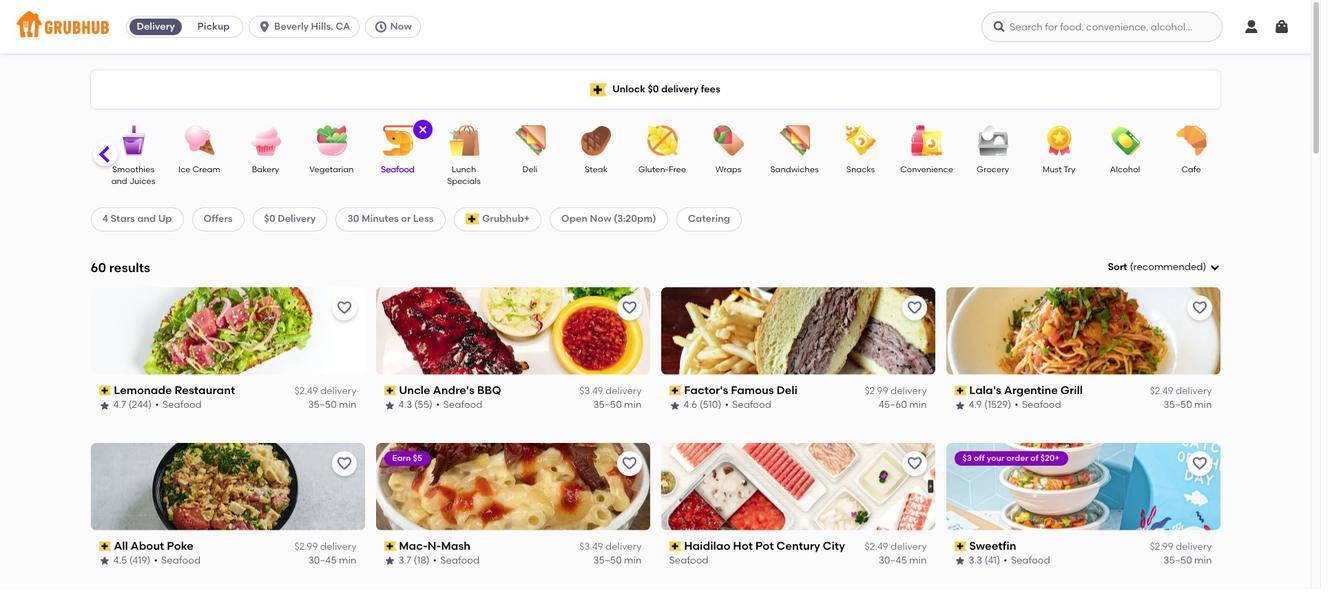 Task type: vqa. For each thing, say whether or not it's contained in the screenshot.
nacho cheese curly fries
no



Task type: locate. For each thing, give the bounding box(es) containing it.
3.7
[[399, 555, 411, 567]]

beverly hills, ca
[[274, 21, 350, 32]]

• seafood down andre's
[[436, 399, 483, 411]]

min for mac-n-mash
[[624, 555, 642, 567]]

lemonade
[[114, 384, 172, 397]]

$3.49 delivery
[[580, 385, 642, 397], [580, 541, 642, 553]]

mac-n-mash logo image
[[376, 443, 650, 530]]

subscription pass image left the mac-
[[384, 542, 396, 551]]

0 horizontal spatial now
[[390, 21, 412, 32]]

0 horizontal spatial $2.49
[[295, 385, 318, 397]]

1 vertical spatial grubhub plus flag logo image
[[466, 214, 480, 225]]

smoothies and juices image
[[109, 125, 157, 156]]

$2.49 for lemonade restaurant
[[295, 385, 318, 397]]

min for sweetfin
[[1195, 555, 1212, 567]]

1 vertical spatial $3.49
[[580, 541, 603, 553]]

star icon image left 4.7
[[99, 400, 110, 411]]

sweetfin
[[970, 539, 1017, 552]]

• seafood right (41) at the right of page
[[1004, 555, 1051, 567]]

$0 right unlock
[[648, 83, 659, 95]]

off
[[974, 453, 985, 463]]

earn $5
[[392, 453, 422, 463]]

n-
[[428, 539, 441, 552]]

delivery left pickup
[[137, 21, 175, 32]]

seafood down famous
[[732, 399, 772, 411]]

delivery for all about poke
[[320, 541, 357, 553]]

star icon image
[[99, 400, 110, 411], [384, 400, 395, 411], [669, 400, 680, 411], [955, 400, 966, 411], [99, 556, 110, 567], [384, 556, 395, 567], [955, 556, 966, 567]]

vegetarian
[[310, 165, 354, 174]]

• seafood for famous
[[725, 399, 772, 411]]

delivery for uncle andre's bbq
[[606, 385, 642, 397]]

minutes
[[362, 213, 399, 225]]

subscription pass image left lemonade
[[99, 386, 111, 396]]

star icon image left 4.3
[[384, 400, 395, 411]]

(510)
[[700, 399, 722, 411]]

seafood for restaurant
[[162, 399, 202, 411]]

1 $3.49 from the top
[[580, 385, 603, 397]]

1 horizontal spatial $2.99
[[865, 385, 889, 397]]

delivery for lemonade restaurant
[[320, 385, 357, 397]]

1 horizontal spatial $0
[[648, 83, 659, 95]]

uncle andre's bbq logo image
[[376, 287, 650, 375]]

save this restaurant button
[[332, 295, 357, 320], [617, 295, 642, 320], [902, 295, 927, 320], [1188, 295, 1212, 320], [332, 451, 357, 476], [617, 451, 642, 476], [902, 451, 927, 476], [1188, 451, 1212, 476]]

• right the (18)
[[433, 555, 437, 567]]

subscription pass image left uncle
[[384, 386, 396, 396]]

subscription pass image left "all"
[[99, 542, 111, 551]]

1 horizontal spatial 30–45
[[879, 555, 907, 567]]

subscription pass image for haidilao
[[669, 542, 682, 551]]

grubhub plus flag logo image for unlock $0 delivery fees
[[591, 83, 607, 96]]

4.5 (419)
[[113, 555, 151, 567]]

grubhub plus flag logo image left unlock
[[591, 83, 607, 96]]

seafood down lemonade restaurant
[[162, 399, 202, 411]]

sort
[[1108, 261, 1128, 273]]

Search for food, convenience, alcohol... search field
[[982, 12, 1223, 42]]

unlock $0 delivery fees
[[613, 83, 721, 95]]

1 vertical spatial now
[[590, 213, 612, 225]]

now right "open"
[[590, 213, 612, 225]]

(1529)
[[985, 399, 1012, 411]]

(419)
[[129, 555, 151, 567]]

min for uncle andre's bbq
[[624, 399, 642, 411]]

beverly hills, ca button
[[249, 16, 365, 38]]

cafe
[[1182, 165, 1202, 174]]

2 horizontal spatial $2.99 delivery
[[1150, 541, 1212, 553]]

about
[[131, 539, 164, 552]]

$2.99 for poke
[[295, 541, 318, 553]]

60 results
[[91, 260, 150, 275]]

now right the ca
[[390, 21, 412, 32]]

svg image
[[1274, 19, 1291, 35], [993, 20, 1007, 34], [417, 124, 428, 135]]

1 vertical spatial deli
[[777, 384, 798, 397]]

smoothies and juices
[[111, 165, 155, 186]]

1 vertical spatial delivery
[[278, 213, 316, 225]]

haidilao hot pot century city logo image
[[661, 443, 935, 530]]

deli down deli image
[[523, 165, 538, 174]]

1 horizontal spatial grubhub plus flag logo image
[[591, 83, 607, 96]]

• seafood for argentine
[[1015, 399, 1062, 411]]

star icon image left the 4.5
[[99, 556, 110, 567]]

delivery left 30
[[278, 213, 316, 225]]

0 horizontal spatial delivery
[[137, 21, 175, 32]]

• right (55)
[[436, 399, 440, 411]]

$2.49 delivery for lala's argentine grill
[[1150, 385, 1212, 397]]

• seafood down poke
[[154, 555, 201, 567]]

• seafood down argentine
[[1015, 399, 1062, 411]]

35–50 min for n-
[[594, 555, 642, 567]]

svg image inside now button
[[374, 20, 388, 34]]

delivery for sweetfin
[[1176, 541, 1212, 553]]

2 horizontal spatial $2.49 delivery
[[1150, 385, 1212, 397]]

and inside smoothies and juices
[[111, 177, 127, 186]]

1 vertical spatial $0
[[264, 213, 276, 225]]

• for famous
[[725, 399, 729, 411]]

save this restaurant image for lemonade restaurant
[[336, 300, 352, 316]]

hills,
[[311, 21, 333, 32]]

deli right famous
[[777, 384, 798, 397]]

0 vertical spatial $3.49 delivery
[[580, 385, 642, 397]]

save this restaurant button for factor's famous deli
[[902, 295, 927, 320]]

• seafood down famous
[[725, 399, 772, 411]]

subscription pass image left haidilao
[[669, 542, 682, 551]]

subscription pass image left "factor's" on the right bottom
[[669, 386, 682, 396]]

0 horizontal spatial 30–45
[[308, 555, 337, 567]]

• right (244)
[[155, 399, 159, 411]]

$2.99 delivery for poke
[[295, 541, 357, 553]]

$2.49
[[295, 385, 318, 397], [1150, 385, 1174, 397], [865, 541, 889, 553]]

(55)
[[415, 399, 433, 411]]

0 vertical spatial and
[[111, 177, 127, 186]]

subscription pass image for all
[[99, 542, 111, 551]]

star icon image left '4.6'
[[669, 400, 680, 411]]

seafood down the mash
[[440, 555, 480, 567]]

alcohol image
[[1102, 125, 1150, 156]]

factor's famous deli logo image
[[661, 287, 935, 375]]

seafood for n-
[[440, 555, 480, 567]]

delivery
[[137, 21, 175, 32], [278, 213, 316, 225]]

subscription pass image
[[384, 386, 396, 396], [99, 542, 111, 551], [669, 542, 682, 551], [955, 542, 967, 551]]

2 30–45 min from the left
[[879, 555, 927, 567]]

subscription pass image for lemonade restaurant
[[99, 386, 111, 396]]

3.3
[[969, 555, 983, 567]]

juices
[[129, 177, 155, 186]]

0 vertical spatial delivery
[[137, 21, 175, 32]]

convenience
[[901, 165, 954, 174]]

stars
[[111, 213, 135, 225]]

1 vertical spatial $3.49 delivery
[[580, 541, 642, 553]]

35–50 min for restaurant
[[308, 399, 357, 411]]

seafood down poke
[[161, 555, 201, 567]]

save this restaurant image
[[621, 300, 638, 316], [621, 455, 638, 472], [907, 455, 923, 472], [1192, 455, 1208, 472]]

grubhub plus flag logo image
[[591, 83, 607, 96], [466, 214, 480, 225]]

ice cream image
[[175, 125, 224, 156]]

seafood right (41) at the right of page
[[1011, 555, 1051, 567]]

• seafood
[[155, 399, 202, 411], [436, 399, 483, 411], [725, 399, 772, 411], [1015, 399, 1062, 411], [154, 555, 201, 567], [433, 555, 480, 567], [1004, 555, 1051, 567]]

star icon image left the 3.3
[[955, 556, 966, 567]]

and down smoothies
[[111, 177, 127, 186]]

steak
[[585, 165, 608, 174]]

•
[[155, 399, 159, 411], [436, 399, 440, 411], [725, 399, 729, 411], [1015, 399, 1019, 411], [154, 555, 158, 567], [433, 555, 437, 567], [1004, 555, 1008, 567]]

catering
[[688, 213, 730, 225]]

0 horizontal spatial $2.49 delivery
[[295, 385, 357, 397]]

must try image
[[1035, 125, 1084, 156]]

save this restaurant image
[[336, 300, 352, 316], [907, 300, 923, 316], [1192, 300, 1208, 316], [336, 455, 352, 472]]

seafood for andre's
[[443, 399, 483, 411]]

• for andre's
[[436, 399, 440, 411]]

subscription pass image left lala's
[[955, 386, 967, 396]]

must
[[1043, 165, 1062, 174]]

open
[[562, 213, 588, 225]]

grubhub plus flag logo image left grubhub+
[[466, 214, 480, 225]]

0 vertical spatial deli
[[523, 165, 538, 174]]

bakery image
[[242, 125, 290, 156]]

35–50 for argentine
[[1164, 399, 1193, 411]]

30–45 min for haidilao hot pot century city
[[879, 555, 927, 567]]

save this restaurant image for all about poke
[[336, 455, 352, 472]]

sandwiches image
[[771, 125, 819, 156]]

svg image inside beverly hills, ca button
[[258, 20, 272, 34]]

and
[[111, 177, 127, 186], [137, 213, 156, 225]]

grocery image
[[969, 125, 1017, 156]]

0 horizontal spatial deli
[[523, 165, 538, 174]]

1 $3.49 delivery from the top
[[580, 385, 642, 397]]

min
[[339, 399, 357, 411], [624, 399, 642, 411], [910, 399, 927, 411], [1195, 399, 1212, 411], [339, 555, 357, 567], [624, 555, 642, 567], [910, 555, 927, 567], [1195, 555, 1212, 567]]

save this restaurant button for lala's argentine grill
[[1188, 295, 1212, 320]]

0 horizontal spatial and
[[111, 177, 127, 186]]

delivery
[[662, 83, 699, 95], [320, 385, 357, 397], [606, 385, 642, 397], [891, 385, 927, 397], [1176, 385, 1212, 397], [320, 541, 357, 553], [606, 541, 642, 553], [891, 541, 927, 553], [1176, 541, 1212, 553]]

0 horizontal spatial $2.99 delivery
[[295, 541, 357, 553]]

)
[[1204, 261, 1207, 273]]

45–60
[[879, 399, 907, 411]]

• down lala's argentine grill
[[1015, 399, 1019, 411]]

grubhub+
[[482, 213, 530, 225]]

(
[[1130, 261, 1134, 273]]

• right '(510)'
[[725, 399, 729, 411]]

star icon image left 4.9
[[955, 400, 966, 411]]

$0 down bakery
[[264, 213, 276, 225]]

order
[[1007, 453, 1029, 463]]

• for restaurant
[[155, 399, 159, 411]]

35–50
[[308, 399, 337, 411], [594, 399, 622, 411], [1164, 399, 1193, 411], [594, 555, 622, 567], [1164, 555, 1193, 567]]

svg image inside field
[[1210, 262, 1221, 273]]

$2.99 for deli
[[865, 385, 889, 397]]

0 horizontal spatial $2.99
[[295, 541, 318, 553]]

• seafood for andre's
[[436, 399, 483, 411]]

1 horizontal spatial now
[[590, 213, 612, 225]]

2 $3.49 delivery from the top
[[580, 541, 642, 553]]

30–45 min
[[308, 555, 357, 567], [879, 555, 927, 567]]

• seafood down the mash
[[433, 555, 480, 567]]

$20+
[[1041, 453, 1060, 463]]

1 30–45 min from the left
[[308, 555, 357, 567]]

2 $3.49 from the top
[[580, 541, 603, 553]]

shakes image
[[43, 125, 91, 156]]

1 horizontal spatial deli
[[777, 384, 798, 397]]

pickup button
[[185, 16, 243, 38]]

1 vertical spatial and
[[137, 213, 156, 225]]

delivery for mac-n-mash
[[606, 541, 642, 553]]

$3.49
[[580, 385, 603, 397], [580, 541, 603, 553]]

lemonade restaurant logo image
[[91, 287, 365, 375]]

seafood down andre's
[[443, 399, 483, 411]]

and left up
[[137, 213, 156, 225]]

of
[[1031, 453, 1039, 463]]

1 horizontal spatial $2.49 delivery
[[865, 541, 927, 553]]

2 horizontal spatial svg image
[[1274, 19, 1291, 35]]

star icon image for factor's
[[669, 400, 680, 411]]

gluten free image
[[638, 125, 687, 156]]

1 horizontal spatial 30–45 min
[[879, 555, 927, 567]]

free
[[669, 165, 687, 174]]

star icon image for uncle
[[384, 400, 395, 411]]

0 vertical spatial grubhub plus flag logo image
[[591, 83, 607, 96]]

min for haidilao hot pot century city
[[910, 555, 927, 567]]

mash
[[441, 539, 471, 552]]

results
[[109, 260, 150, 275]]

$3.49 for mash
[[580, 541, 603, 553]]

svg image
[[1244, 19, 1260, 35], [258, 20, 272, 34], [374, 20, 388, 34], [1210, 262, 1221, 273]]

snacks
[[847, 165, 875, 174]]

0 vertical spatial now
[[390, 21, 412, 32]]

• seafood down lemonade restaurant
[[155, 399, 202, 411]]

hot
[[733, 539, 753, 552]]

$2.99 delivery
[[865, 385, 927, 397], [295, 541, 357, 553], [1150, 541, 1212, 553]]

0 horizontal spatial 30–45 min
[[308, 555, 357, 567]]

4.3
[[399, 399, 412, 411]]

specials
[[447, 177, 481, 186]]

mac-
[[399, 539, 428, 552]]

lunch specials
[[447, 165, 481, 186]]

None field
[[1108, 261, 1221, 274]]

save this restaurant button for uncle andre's bbq
[[617, 295, 642, 320]]

seafood down argentine
[[1022, 399, 1062, 411]]

2 30–45 from the left
[[879, 555, 907, 567]]

$2.49 delivery
[[295, 385, 357, 397], [1150, 385, 1212, 397], [865, 541, 927, 553]]

4.9 (1529)
[[969, 399, 1012, 411]]

subscription pass image
[[99, 386, 111, 396], [669, 386, 682, 396], [955, 386, 967, 396], [384, 542, 396, 551]]

1 horizontal spatial $2.49
[[865, 541, 889, 553]]

2 horizontal spatial $2.49
[[1150, 385, 1174, 397]]

1 horizontal spatial $2.99 delivery
[[865, 385, 927, 397]]

0 vertical spatial $3.49
[[580, 385, 603, 397]]

your
[[987, 453, 1005, 463]]

0 horizontal spatial grubhub plus flag logo image
[[466, 214, 480, 225]]

star icon image left the 3.7
[[384, 556, 395, 567]]

• down the all about poke
[[154, 555, 158, 567]]

1 30–45 from the left
[[308, 555, 337, 567]]



Task type: describe. For each thing, give the bounding box(es) containing it.
save this restaurant image for lala's argentine grill
[[1192, 300, 1208, 316]]

bakery
[[252, 165, 279, 174]]

(3:20pm)
[[614, 213, 657, 225]]

convenience image
[[903, 125, 951, 156]]

4.9
[[969, 399, 982, 411]]

1 horizontal spatial delivery
[[278, 213, 316, 225]]

unlock
[[613, 83, 646, 95]]

gluten-free
[[639, 165, 687, 174]]

subscription pass image for mac-n-mash
[[384, 542, 396, 551]]

star icon image for lala's
[[955, 400, 966, 411]]

seafood image
[[374, 125, 422, 156]]

• seafood for restaurant
[[155, 399, 202, 411]]

35–50 min for argentine
[[1164, 399, 1212, 411]]

save this restaurant button for lemonade restaurant
[[332, 295, 357, 320]]

$3
[[963, 453, 972, 463]]

deli image
[[506, 125, 554, 156]]

• for about
[[154, 555, 158, 567]]

3.7 (18)
[[399, 555, 430, 567]]

factor's famous deli
[[684, 384, 798, 397]]

all about poke logo image
[[91, 443, 365, 530]]

lemonade restaurant
[[114, 384, 235, 397]]

subscription pass image left sweetfin
[[955, 542, 967, 551]]

0 horizontal spatial $0
[[264, 213, 276, 225]]

min for lemonade restaurant
[[339, 399, 357, 411]]

4.6 (510)
[[684, 399, 722, 411]]

seafood for argentine
[[1022, 399, 1062, 411]]

seafood down "seafood" image
[[381, 165, 415, 174]]

4.3 (55)
[[399, 399, 433, 411]]

ca
[[336, 21, 350, 32]]

lunch specials image
[[440, 125, 488, 156]]

fees
[[701, 83, 721, 95]]

must try
[[1043, 165, 1076, 174]]

delivery inside delivery button
[[137, 21, 175, 32]]

seafood down haidilao
[[669, 555, 709, 567]]

up
[[158, 213, 172, 225]]

subscription pass image for lala's argentine grill
[[955, 386, 967, 396]]

open now (3:20pm)
[[562, 213, 657, 225]]

grubhub plus flag logo image for grubhub+
[[466, 214, 480, 225]]

35–50 for andre's
[[594, 399, 622, 411]]

$3 off your order of $20+
[[963, 453, 1060, 463]]

$5
[[413, 453, 422, 463]]

star icon image for mac-
[[384, 556, 395, 567]]

factor's
[[684, 384, 729, 397]]

recommended
[[1134, 261, 1204, 273]]

save this restaurant button for all about poke
[[332, 451, 357, 476]]

poke
[[167, 539, 194, 552]]

60
[[91, 260, 106, 275]]

haidilao
[[684, 539, 731, 552]]

sandwiches
[[771, 165, 819, 174]]

cafe image
[[1168, 125, 1216, 156]]

gluten-
[[639, 165, 669, 174]]

35–50 for restaurant
[[308, 399, 337, 411]]

0 vertical spatial $0
[[648, 83, 659, 95]]

sweetfin  logo image
[[946, 443, 1221, 530]]

min for factor's famous deli
[[910, 399, 927, 411]]

all
[[114, 539, 128, 552]]

30–45 for all about poke
[[308, 555, 337, 567]]

subscription pass image for factor's famous deli
[[669, 386, 682, 396]]

3.3 (41)
[[969, 555, 1001, 567]]

30–45 for haidilao hot pot century city
[[879, 555, 907, 567]]

none field containing sort
[[1108, 261, 1221, 274]]

save this restaurant button for haidilao hot pot century city
[[902, 451, 927, 476]]

main navigation navigation
[[0, 0, 1311, 54]]

(18)
[[414, 555, 430, 567]]

argentine
[[1004, 384, 1058, 397]]

delivery button
[[127, 16, 185, 38]]

• for n-
[[433, 555, 437, 567]]

smoothies
[[112, 165, 154, 174]]

2 horizontal spatial $2.99
[[1150, 541, 1174, 553]]

30 minutes or less
[[348, 213, 434, 225]]

0 horizontal spatial svg image
[[417, 124, 428, 135]]

wraps image
[[705, 125, 753, 156]]

30–45 min for all about poke
[[308, 555, 357, 567]]

earn
[[392, 453, 411, 463]]

4.7
[[113, 399, 126, 411]]

lala's argentine grill logo image
[[946, 287, 1221, 375]]

uncle andre's bbq
[[399, 384, 501, 397]]

grocery
[[977, 165, 1010, 174]]

1 horizontal spatial and
[[137, 213, 156, 225]]

lunch
[[452, 165, 476, 174]]

4.6
[[684, 399, 698, 411]]

$3.49 delivery for mac-n-mash
[[580, 541, 642, 553]]

pickup
[[198, 21, 230, 32]]

pot
[[756, 539, 774, 552]]

delivery for haidilao hot pot century city
[[891, 541, 927, 553]]

mac-n-mash
[[399, 539, 471, 552]]

star icon image for lemonade
[[99, 400, 110, 411]]

$2.99 delivery for deli
[[865, 385, 927, 397]]

cream
[[193, 165, 221, 174]]

$2.49 for haidilao hot pot century city
[[865, 541, 889, 553]]

bbq
[[477, 384, 501, 397]]

subscription pass image for uncle
[[384, 386, 396, 396]]

min for all about poke
[[339, 555, 357, 567]]

(244)
[[128, 399, 152, 411]]

or
[[401, 213, 411, 225]]

all about poke
[[114, 539, 194, 552]]

$3.49 delivery for uncle andre's bbq
[[580, 385, 642, 397]]

min for lala's argentine grill
[[1195, 399, 1212, 411]]

uncle
[[399, 384, 431, 397]]

grill
[[1061, 384, 1083, 397]]

now button
[[365, 16, 426, 38]]

$2.49 delivery for lemonade restaurant
[[295, 385, 357, 397]]

• for argentine
[[1015, 399, 1019, 411]]

35–50 min for andre's
[[594, 399, 642, 411]]

$2.49 delivery for haidilao hot pot century city
[[865, 541, 927, 553]]

save this restaurant image for factor's famous deli
[[907, 300, 923, 316]]

less
[[413, 213, 434, 225]]

steak image
[[572, 125, 621, 156]]

4
[[102, 213, 108, 225]]

$0 delivery
[[264, 213, 316, 225]]

snacks image
[[837, 125, 885, 156]]

30
[[348, 213, 360, 225]]

offers
[[204, 213, 233, 225]]

35–50 for n-
[[594, 555, 622, 567]]

now inside button
[[390, 21, 412, 32]]

$2.49 for lala's argentine grill
[[1150, 385, 1174, 397]]

delivery for factor's famous deli
[[891, 385, 927, 397]]

4 stars and up
[[102, 213, 172, 225]]

restaurant
[[175, 384, 235, 397]]

$3.49 for bbq
[[580, 385, 603, 397]]

andre's
[[433, 384, 475, 397]]

lala's argentine grill
[[970, 384, 1083, 397]]

4.7 (244)
[[113, 399, 152, 411]]

beverly
[[274, 21, 309, 32]]

ice
[[178, 165, 191, 174]]

• seafood for n-
[[433, 555, 480, 567]]

star icon image for all
[[99, 556, 110, 567]]

city
[[823, 539, 845, 552]]

1 horizontal spatial svg image
[[993, 20, 1007, 34]]

delivery for lala's argentine grill
[[1176, 385, 1212, 397]]

• seafood for about
[[154, 555, 201, 567]]

• right (41) at the right of page
[[1004, 555, 1008, 567]]

seafood for about
[[161, 555, 201, 567]]

lala's
[[970, 384, 1002, 397]]

wraps
[[716, 165, 742, 174]]

vegetarian image
[[308, 125, 356, 156]]

alcohol
[[1111, 165, 1141, 174]]

seafood for famous
[[732, 399, 772, 411]]

45–60 min
[[879, 399, 927, 411]]

century
[[777, 539, 821, 552]]



